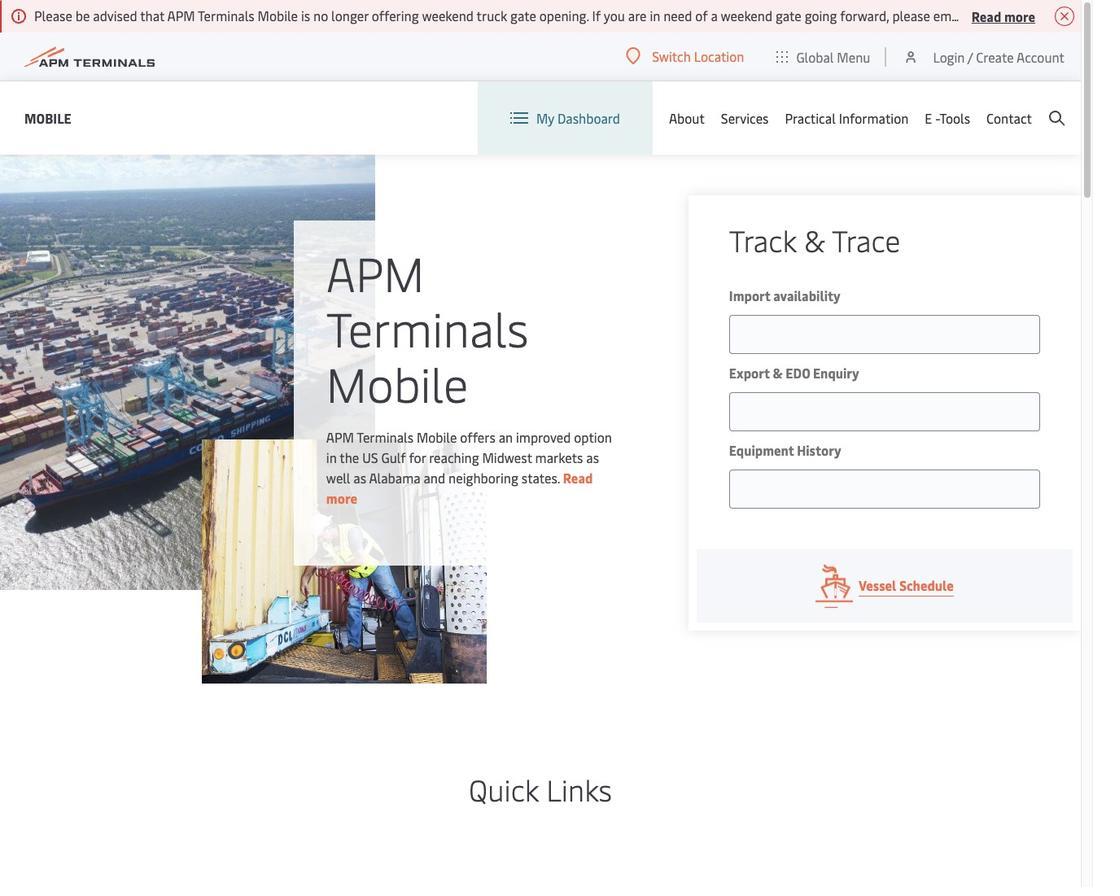Task type: describe. For each thing, give the bounding box(es) containing it.
switch
[[653, 47, 691, 65]]

in inside 'apm terminals mobile offers an improved option in the us gulf for reaching midwest markets as well as alabama and neighboring states.'
[[326, 448, 337, 466]]

going
[[805, 7, 838, 24]]

track & trace
[[730, 220, 901, 260]]

equipment
[[730, 441, 795, 459]]

2 weekend from the left
[[721, 7, 773, 24]]

advised
[[93, 7, 137, 24]]

login
[[934, 48, 965, 66]]

opening.
[[540, 7, 589, 24]]

apm terminals mobile offers an improved option in the us gulf for reaching midwest markets as well as alabama and neighboring states.
[[326, 428, 612, 487]]

states.
[[522, 469, 560, 487]]

1 weekend from the left
[[422, 7, 474, 24]]

about
[[669, 109, 705, 127]]

apm for apm terminals mobile offers an improved option in the us gulf for reaching midwest markets as well as alabama and neighboring states.
[[326, 428, 354, 446]]

more inside please be advised that apm terminals mobile is no longer offering weekend truck gate opening. if you are in need of a weekend gate going forward, please email read more
[[1005, 7, 1036, 25]]

vessel
[[859, 577, 897, 595]]

global menu button
[[761, 32, 887, 81]]

offering
[[372, 7, 419, 24]]

switch location button
[[626, 47, 745, 65]]

are
[[629, 7, 647, 24]]

my dashboard button
[[511, 81, 621, 155]]

vessel schedule link
[[697, 550, 1073, 623]]

e -tools button
[[925, 81, 971, 155]]

reaching
[[429, 448, 479, 466]]

& for edo
[[773, 364, 783, 382]]

forward,
[[841, 7, 890, 24]]

services button
[[721, 81, 769, 155]]

account
[[1017, 48, 1065, 66]]

tools
[[940, 109, 971, 127]]

and
[[424, 469, 446, 487]]

contact button
[[987, 81, 1033, 155]]

trace
[[832, 220, 901, 260]]

-
[[936, 109, 940, 127]]

truck
[[477, 7, 508, 24]]

quick
[[469, 770, 539, 810]]

e
[[925, 109, 933, 127]]

contact
[[987, 109, 1033, 127]]

more inside read more
[[326, 489, 358, 507]]

terminals for apm terminals mobile offers an improved option in the us gulf for reaching midwest markets as well as alabama and neighboring states.
[[357, 428, 414, 446]]

us
[[363, 448, 378, 466]]

global
[[797, 48, 834, 66]]

improved
[[516, 428, 571, 446]]

equipment history
[[730, 441, 842, 459]]

edo
[[786, 364, 811, 382]]

apm terminals mobile
[[326, 240, 529, 415]]

you
[[604, 7, 625, 24]]

read inside read more
[[563, 469, 593, 487]]

the
[[340, 448, 359, 466]]

practical information
[[786, 109, 909, 127]]

is
[[301, 7, 310, 24]]

no
[[314, 7, 328, 24]]

import
[[730, 287, 771, 305]]

need
[[664, 7, 693, 24]]

please
[[893, 7, 931, 24]]

create
[[977, 48, 1014, 66]]

about button
[[669, 81, 705, 155]]

switch location
[[653, 47, 745, 65]]

xin da yang zhou  docked at apm terminals mobile image
[[0, 155, 375, 590]]

terminals inside please be advised that apm terminals mobile is no longer offering weekend truck gate opening. if you are in need of a weekend gate going forward, please email read more
[[198, 7, 255, 24]]

links
[[547, 770, 612, 810]]

mobile secondary image
[[202, 440, 487, 684]]

e -tools
[[925, 109, 971, 127]]

for
[[409, 448, 426, 466]]

menu
[[838, 48, 871, 66]]

be
[[76, 7, 90, 24]]

read more button
[[972, 6, 1036, 26]]

neighboring
[[449, 469, 519, 487]]



Task type: vqa. For each thing, say whether or not it's contained in the screenshot.
Western
no



Task type: locate. For each thing, give the bounding box(es) containing it.
1 horizontal spatial in
[[650, 7, 661, 24]]

& for trace
[[805, 220, 826, 260]]

weekend
[[422, 7, 474, 24], [721, 7, 773, 24]]

schedule
[[900, 577, 954, 595]]

mobile link
[[24, 108, 71, 128]]

0 horizontal spatial in
[[326, 448, 337, 466]]

export & edo enquiry
[[730, 364, 860, 382]]

1 vertical spatial more
[[326, 489, 358, 507]]

enquiry
[[814, 364, 860, 382]]

quick links
[[469, 770, 612, 810]]

0 vertical spatial in
[[650, 7, 661, 24]]

0 vertical spatial &
[[805, 220, 826, 260]]

mobile inside 'apm terminals mobile offers an improved option in the us gulf for reaching midwest markets as well as alabama and neighboring states.'
[[417, 428, 457, 446]]

please
[[34, 7, 72, 24]]

services
[[721, 109, 769, 127]]

practical
[[786, 109, 836, 127]]

track
[[730, 220, 797, 260]]

login / create account
[[934, 48, 1065, 66]]

that
[[140, 7, 165, 24]]

mobile inside apm terminals mobile
[[326, 351, 469, 415]]

0 horizontal spatial weekend
[[422, 7, 474, 24]]

1 vertical spatial read
[[563, 469, 593, 487]]

terminals for apm terminals mobile
[[326, 295, 529, 360]]

0 horizontal spatial &
[[773, 364, 783, 382]]

0 vertical spatial terminals
[[198, 7, 255, 24]]

import availability
[[730, 287, 841, 305]]

offers
[[460, 428, 496, 446]]

gate
[[511, 7, 537, 24], [776, 7, 802, 24]]

apm inside please be advised that apm terminals mobile is no longer offering weekend truck gate opening. if you are in need of a weekend gate going forward, please email read more
[[167, 7, 195, 24]]

1 vertical spatial &
[[773, 364, 783, 382]]

1 horizontal spatial &
[[805, 220, 826, 260]]

1 gate from the left
[[511, 7, 537, 24]]

0 horizontal spatial as
[[354, 469, 367, 487]]

0 horizontal spatial more
[[326, 489, 358, 507]]

apm inside apm terminals mobile
[[326, 240, 425, 304]]

global menu
[[797, 48, 871, 66]]

mobile
[[258, 7, 298, 24], [24, 109, 71, 127], [326, 351, 469, 415], [417, 428, 457, 446]]

vessel schedule
[[859, 577, 954, 595]]

email
[[934, 7, 966, 24]]

0 vertical spatial read
[[972, 7, 1002, 25]]

weekend left truck
[[422, 7, 474, 24]]

read more
[[326, 469, 593, 507]]

1 vertical spatial as
[[354, 469, 367, 487]]

apm for apm terminals mobile
[[326, 240, 425, 304]]

read
[[972, 7, 1002, 25], [563, 469, 593, 487]]

terminals
[[198, 7, 255, 24], [326, 295, 529, 360], [357, 428, 414, 446]]

/
[[968, 48, 974, 66]]

& left the trace
[[805, 220, 826, 260]]

in inside please be advised that apm terminals mobile is no longer offering weekend truck gate opening. if you are in need of a weekend gate going forward, please email read more
[[650, 7, 661, 24]]

history
[[797, 441, 842, 459]]

2 vertical spatial terminals
[[357, 428, 414, 446]]

longer
[[332, 7, 369, 24]]

gate right truck
[[511, 7, 537, 24]]

1 horizontal spatial gate
[[776, 7, 802, 24]]

mobile inside please be advised that apm terminals mobile is no longer offering weekend truck gate opening. if you are in need of a weekend gate going forward, please email read more
[[258, 7, 298, 24]]

gulf
[[382, 448, 406, 466]]

read right email
[[972, 7, 1002, 25]]

0 horizontal spatial gate
[[511, 7, 537, 24]]

2 vertical spatial apm
[[326, 428, 354, 446]]

a
[[711, 7, 718, 24]]

alabama
[[369, 469, 421, 487]]

my
[[537, 109, 555, 127]]

weekend right a
[[721, 7, 773, 24]]

login / create account link
[[904, 33, 1065, 81]]

2 gate from the left
[[776, 7, 802, 24]]

1 horizontal spatial weekend
[[721, 7, 773, 24]]

in left the
[[326, 448, 337, 466]]

0 vertical spatial as
[[587, 448, 599, 466]]

read down markets at the bottom
[[563, 469, 593, 487]]

location
[[694, 47, 745, 65]]

well
[[326, 469, 351, 487]]

my dashboard
[[537, 109, 621, 127]]

markets
[[536, 448, 583, 466]]

read inside please be advised that apm terminals mobile is no longer offering weekend truck gate opening. if you are in need of a weekend gate going forward, please email read more
[[972, 7, 1002, 25]]

practical information button
[[786, 81, 909, 155]]

more down well
[[326, 489, 358, 507]]

&
[[805, 220, 826, 260], [773, 364, 783, 382]]

1 horizontal spatial as
[[587, 448, 599, 466]]

1 horizontal spatial more
[[1005, 7, 1036, 25]]

close alert image
[[1056, 7, 1075, 26]]

an
[[499, 428, 513, 446]]

dashboard
[[558, 109, 621, 127]]

of
[[696, 7, 708, 24]]

information
[[839, 109, 909, 127]]

0 vertical spatial apm
[[167, 7, 195, 24]]

availability
[[774, 287, 841, 305]]

as down option
[[587, 448, 599, 466]]

as
[[587, 448, 599, 466], [354, 469, 367, 487]]

gate left going
[[776, 7, 802, 24]]

1 horizontal spatial read
[[972, 7, 1002, 25]]

export
[[730, 364, 770, 382]]

read more link
[[326, 469, 593, 507]]

if
[[593, 7, 601, 24]]

please be advised that apm terminals mobile is no longer offering weekend truck gate opening. if you are in need of a weekend gate going forward, please email read more
[[34, 7, 1036, 25]]

in right the are
[[650, 7, 661, 24]]

0 horizontal spatial read
[[563, 469, 593, 487]]

more left close alert image at the top of the page
[[1005, 7, 1036, 25]]

apm inside 'apm terminals mobile offers an improved option in the us gulf for reaching midwest markets as well as alabama and neighboring states.'
[[326, 428, 354, 446]]

terminals inside 'apm terminals mobile offers an improved option in the us gulf for reaching midwest markets as well as alabama and neighboring states.'
[[357, 428, 414, 446]]

midwest
[[483, 448, 532, 466]]

option
[[574, 428, 612, 446]]

in
[[650, 7, 661, 24], [326, 448, 337, 466]]

& left edo
[[773, 364, 783, 382]]

1 vertical spatial in
[[326, 448, 337, 466]]

1 vertical spatial apm
[[326, 240, 425, 304]]

0 vertical spatial more
[[1005, 7, 1036, 25]]

as right well
[[354, 469, 367, 487]]

apm
[[167, 7, 195, 24], [326, 240, 425, 304], [326, 428, 354, 446]]

1 vertical spatial terminals
[[326, 295, 529, 360]]



